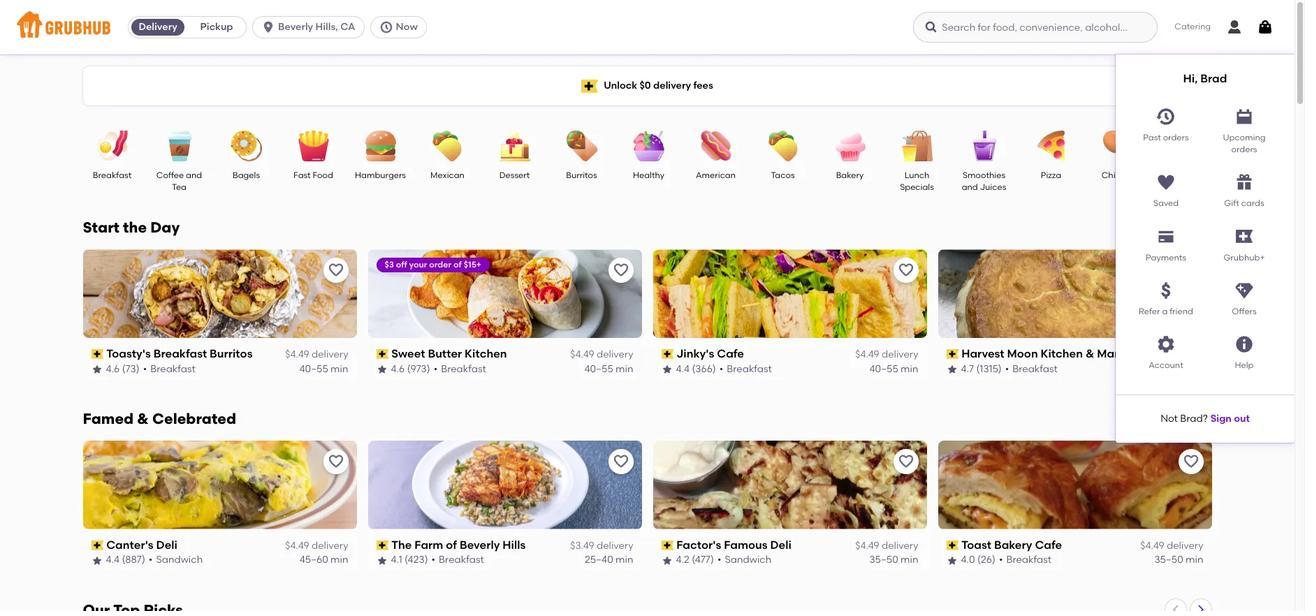 Task type: describe. For each thing, give the bounding box(es) containing it.
(26)
[[978, 555, 996, 567]]

refer a friend button
[[1128, 276, 1206, 318]]

famous
[[724, 539, 768, 552]]

hamburgers image
[[356, 131, 405, 161]]

delivery for toasty's breakfast burritos
[[312, 349, 348, 361]]

friend
[[1170, 307, 1194, 317]]

toast
[[962, 539, 992, 552]]

star icon image for the farm of beverly hills
[[376, 556, 388, 567]]

bagels image
[[222, 131, 271, 161]]

save this restaurant image for toasty's breakfast burritos
[[328, 262, 344, 279]]

hi,
[[1184, 72, 1199, 85]]

account
[[1149, 361, 1184, 371]]

toasty's breakfast burritos logo image
[[83, 250, 357, 338]]

jinky's cafe
[[677, 347, 745, 361]]

gift cards link
[[1206, 167, 1284, 210]]

star icon image for toast bakery cafe
[[947, 556, 958, 567]]

refer a friend
[[1140, 307, 1194, 317]]

gift cards
[[1225, 199, 1265, 209]]

breakfast for harvest moon kitchen & marketplace
[[1013, 363, 1058, 375]]

factor's
[[677, 539, 722, 552]]

$4.49 delivery for canter's deli
[[285, 541, 348, 552]]

save this restaurant button for the farm of beverly hills
[[609, 449, 634, 475]]

$4.49 delivery for factor's famous deli
[[856, 541, 919, 552]]

lunch specials
[[901, 171, 935, 193]]

fast food image
[[289, 131, 338, 161]]

toast bakery cafe
[[962, 539, 1063, 552]]

subscription pass image for start the day
[[91, 350, 104, 360]]

1 deli from the left
[[156, 539, 178, 552]]

1 horizontal spatial save this restaurant image
[[613, 262, 630, 279]]

40–55 for sweet butter kitchen
[[585, 363, 614, 375]]

cards
[[1242, 199, 1265, 209]]

the
[[392, 539, 412, 552]]

caret right icon image for famed & celebrated's caret left icon
[[1196, 413, 1207, 424]]

save this restaurant button for toasty's breakfast burritos
[[323, 258, 348, 283]]

harvest
[[962, 347, 1005, 361]]

min for jinky's cafe
[[901, 363, 919, 375]]

min for sweet butter kitchen
[[616, 363, 634, 375]]

american image
[[692, 131, 741, 161]]

kitchen for moon
[[1041, 347, 1084, 361]]

$5.49 delivery
[[1141, 349, 1204, 361]]

grubhub plus flag logo image for unlock $0 delivery fees
[[582, 79, 599, 93]]

lunch specials image
[[893, 131, 942, 161]]

4.4 (887)
[[106, 555, 145, 567]]

sandwich for deli
[[156, 555, 203, 567]]

40–55 for jinky's cafe
[[870, 363, 899, 375]]

4.0 (26)
[[962, 555, 996, 567]]

saved
[[1154, 199, 1179, 209]]

(887)
[[122, 555, 145, 567]]

$3 off your order of $15+
[[385, 260, 482, 270]]

butter
[[428, 347, 462, 361]]

• for cafe
[[720, 363, 724, 375]]

svg image for account
[[1157, 335, 1177, 355]]

4.6 for toasty's breakfast burritos
[[106, 363, 120, 375]]

35–50 min for toast bakery cafe
[[1155, 555, 1204, 567]]

not brad ? sign out
[[1161, 413, 1251, 425]]

$4.49 for toasty's breakfast burritos
[[285, 349, 309, 361]]

4.4 (366)
[[676, 363, 716, 375]]

caret right icon image for 3rd caret left icon from the top of the page
[[1196, 605, 1207, 612]]

toasty's breakfast burritos
[[106, 347, 253, 361]]

$4.49 delivery for sweet butter kitchen
[[571, 349, 634, 361]]

hills,
[[316, 21, 338, 33]]

0 horizontal spatial &
[[137, 410, 149, 428]]

40–55 min for jinky's cafe
[[870, 363, 919, 375]]

subscription pass image for famed & celebrated
[[91, 541, 104, 551]]

save this restaurant image for harvest moon kitchen & marketplace
[[1183, 262, 1200, 279]]

4.6 (973)
[[391, 363, 430, 375]]

45–60 min
[[300, 555, 348, 567]]

Search for food, convenience, alcohol... search field
[[914, 12, 1159, 43]]

1 vertical spatial bakery
[[995, 539, 1033, 552]]

$5.49
[[1141, 349, 1165, 361]]

healthy image
[[625, 131, 674, 161]]

lunch
[[905, 171, 930, 180]]

3 caret left icon image from the top
[[1171, 605, 1182, 612]]

svg image for offers
[[1235, 281, 1255, 301]]

star icon image for jinky's cafe
[[662, 364, 673, 375]]

breakfast for toasty's breakfast burritos
[[150, 363, 196, 375]]

1 vertical spatial of
[[446, 539, 457, 552]]

(477)
[[692, 555, 714, 567]]

caret left icon image for famed & celebrated
[[1171, 413, 1182, 424]]

order
[[429, 260, 452, 270]]

svg image for past orders
[[1157, 107, 1177, 126]]

$4.49 for sweet butter kitchen
[[571, 349, 595, 361]]

35–50 min for factor's famous deli
[[870, 555, 919, 567]]

svg image for gift cards
[[1235, 173, 1255, 192]]

chicken
[[1102, 171, 1136, 180]]

orders for past orders
[[1164, 132, 1190, 142]]

coffee and tea image
[[155, 131, 204, 161]]

canter's
[[106, 539, 154, 552]]

fast
[[294, 171, 311, 180]]

sandwich for famous
[[725, 555, 772, 567]]

save this restaurant button for toast bakery cafe
[[1179, 449, 1204, 475]]

(1315)
[[977, 363, 1002, 375]]

35–50 for factor's famous deli
[[870, 555, 899, 567]]

day
[[150, 219, 180, 236]]

offers
[[1233, 307, 1257, 317]]

min for toasty's breakfast burritos
[[331, 363, 348, 375]]

dessert image
[[490, 131, 539, 161]]

• breakfast for butter
[[434, 363, 486, 375]]

vegan
[[1173, 171, 1199, 180]]

farm
[[415, 539, 444, 552]]

• breakfast for cafe
[[720, 363, 772, 375]]

$3.49
[[571, 541, 595, 552]]

catering button
[[1166, 11, 1221, 43]]

• for famous
[[718, 555, 722, 567]]

35–50 for toast bakery cafe
[[1155, 555, 1184, 567]]

beverly hills, ca button
[[252, 16, 370, 38]]

star icon image for harvest moon kitchen & marketplace
[[947, 364, 958, 375]]

subscription pass image for sweet butter kitchen
[[376, 350, 389, 360]]

grubhub+
[[1224, 253, 1266, 263]]

healthy
[[633, 171, 665, 180]]

?
[[1204, 413, 1209, 425]]

kitchen for butter
[[465, 347, 507, 361]]

and for coffee and tea
[[186, 171, 202, 180]]

1 horizontal spatial beverly
[[460, 539, 500, 552]]

ca
[[341, 21, 355, 33]]

breakfast image
[[88, 131, 137, 161]]

dessert
[[500, 171, 530, 180]]

main navigation navigation
[[0, 0, 1295, 443]]

hills
[[503, 539, 526, 552]]

catering
[[1175, 22, 1212, 32]]

mexican image
[[423, 131, 472, 161]]

4.2
[[676, 555, 690, 567]]

40–55 min for toasty's breakfast burritos
[[300, 363, 348, 375]]

svg image for now
[[379, 20, 393, 34]]

• for butter
[[434, 363, 438, 375]]

not
[[1161, 413, 1179, 425]]

beverly inside button
[[278, 21, 313, 33]]

$4.49 for canter's deli
[[285, 541, 309, 552]]

help
[[1236, 361, 1255, 371]]

your
[[409, 260, 427, 270]]

now button
[[370, 16, 433, 38]]

$4.49 delivery for toast bakery cafe
[[1141, 541, 1204, 552]]

svg image for help
[[1235, 335, 1255, 355]]

$0
[[640, 80, 651, 91]]

4.7 (1315)
[[962, 363, 1002, 375]]

4.4 for jinky's cafe
[[676, 363, 690, 375]]

fees
[[694, 80, 714, 91]]

tea
[[172, 183, 187, 193]]

min for toast bakery cafe
[[1186, 555, 1204, 567]]

the farm of beverly hills logo image
[[368, 441, 642, 530]]

pizza
[[1042, 171, 1062, 180]]

food
[[313, 171, 333, 180]]

coffee and tea
[[156, 171, 202, 193]]

min for the farm of beverly hills
[[616, 555, 634, 567]]

breakfast for sweet butter kitchen
[[441, 363, 486, 375]]

0 vertical spatial burritos
[[566, 171, 598, 180]]

fast food
[[294, 171, 333, 180]]

moon
[[1008, 347, 1039, 361]]

gift
[[1225, 199, 1240, 209]]

mexican
[[431, 171, 465, 180]]

payments
[[1147, 253, 1187, 263]]

$4.49 for factor's famous deli
[[856, 541, 880, 552]]

star icon image for factor's famous deli
[[662, 556, 673, 567]]

4.2 (477)
[[676, 555, 714, 567]]



Task type: vqa. For each thing, say whether or not it's contained in the screenshot.


Task type: locate. For each thing, give the bounding box(es) containing it.
1 horizontal spatial 4.4
[[676, 363, 690, 375]]

40–55 min for sweet butter kitchen
[[585, 363, 634, 375]]

0 vertical spatial bakery
[[837, 171, 864, 180]]

1 vertical spatial grubhub plus flag logo image
[[1237, 230, 1253, 243]]

3 40–55 from the left
[[870, 363, 899, 375]]

delivery
[[654, 80, 691, 91], [312, 349, 348, 361], [597, 349, 634, 361], [882, 349, 919, 361], [1167, 349, 1204, 361], [312, 541, 348, 552], [597, 541, 634, 552], [882, 541, 919, 552], [1167, 541, 1204, 552]]

star icon image left '4.7'
[[947, 364, 958, 375]]

1 horizontal spatial orders
[[1232, 145, 1258, 154]]

(366)
[[692, 363, 716, 375]]

1 vertical spatial 4.4
[[106, 555, 120, 567]]

• breakfast down sweet butter kitchen
[[434, 363, 486, 375]]

(973)
[[407, 363, 430, 375]]

4.4 down jinky's
[[676, 363, 690, 375]]

grubhub plus flag logo image for grubhub+
[[1237, 230, 1253, 243]]

4.7
[[962, 363, 975, 375]]

40–55
[[300, 363, 328, 375], [585, 363, 614, 375], [870, 363, 899, 375], [1155, 363, 1184, 375]]

0 horizontal spatial kitchen
[[465, 347, 507, 361]]

save this restaurant button
[[323, 258, 348, 283], [609, 258, 634, 283], [894, 258, 919, 283], [1179, 258, 1204, 283], [323, 449, 348, 475], [609, 449, 634, 475], [894, 449, 919, 475], [1179, 449, 1204, 475]]

svg image inside refer a friend button
[[1157, 281, 1177, 301]]

svg image inside the now button
[[379, 20, 393, 34]]

• right (26)
[[1000, 555, 1003, 567]]

help button
[[1206, 330, 1284, 373]]

tacos image
[[759, 131, 808, 161]]

• for bakery
[[1000, 555, 1003, 567]]

min for factor's famous deli
[[901, 555, 919, 567]]

beverly left hills,
[[278, 21, 313, 33]]

svg image inside past orders link
[[1157, 107, 1177, 126]]

delivery for harvest moon kitchen & marketplace
[[1167, 349, 1204, 361]]

factor's famous deli logo image
[[653, 441, 927, 530]]

save this restaurant button for harvest moon kitchen & marketplace
[[1179, 258, 1204, 283]]

4.4 left '(887)'
[[106, 555, 120, 567]]

burritos
[[566, 171, 598, 180], [210, 347, 253, 361]]

subscription pass image for toast bakery cafe
[[947, 541, 959, 551]]

4 40–55 from the left
[[1155, 363, 1184, 375]]

save this restaurant button for jinky's cafe
[[894, 258, 919, 283]]

2 35–50 from the left
[[1155, 555, 1184, 567]]

and inside coffee and tea
[[186, 171, 202, 180]]

4.6 left (73)
[[106, 363, 120, 375]]

1 vertical spatial brad
[[1181, 413, 1204, 425]]

1 kitchen from the left
[[465, 347, 507, 361]]

factor's famous deli
[[677, 539, 792, 552]]

american
[[696, 171, 736, 180]]

$3.49 delivery
[[571, 541, 634, 552]]

25–40
[[585, 555, 614, 567]]

breakfast
[[93, 171, 132, 180], [154, 347, 207, 361], [150, 363, 196, 375], [441, 363, 486, 375], [727, 363, 772, 375], [1013, 363, 1058, 375], [439, 555, 484, 567], [1007, 555, 1052, 567]]

0 horizontal spatial • sandwich
[[149, 555, 203, 567]]

toast bakery cafe logo image
[[939, 441, 1213, 530]]

brad for not
[[1181, 413, 1204, 425]]

grubhub plus flag logo image inside grubhub+ button
[[1237, 230, 1253, 243]]

• right (1315)
[[1006, 363, 1010, 375]]

smoothies and juices
[[962, 171, 1007, 193]]

sweet butter kitchen logo image
[[368, 250, 642, 338]]

• breakfast down jinky's cafe
[[720, 363, 772, 375]]

the farm of beverly hills
[[392, 539, 526, 552]]

unlock $0 delivery fees
[[604, 80, 714, 91]]

upcoming orders link
[[1206, 101, 1284, 156]]

4 40–55 min from the left
[[1155, 363, 1204, 375]]

2 caret left icon image from the top
[[1171, 413, 1182, 424]]

save this restaurant image for jinky's cafe
[[898, 262, 915, 279]]

1 vertical spatial and
[[962, 183, 979, 193]]

bakery down bakery image
[[837, 171, 864, 180]]

subscription pass image
[[376, 350, 389, 360], [662, 350, 674, 360], [376, 541, 389, 551], [662, 541, 674, 551], [947, 541, 959, 551]]

subscription pass image left jinky's
[[662, 350, 674, 360]]

delivery for the farm of beverly hills
[[597, 541, 634, 552]]

1 horizontal spatial sandwich
[[725, 555, 772, 567]]

1 4.6 from the left
[[106, 363, 120, 375]]

svg image for saved
[[1157, 173, 1177, 192]]

save this restaurant image
[[613, 262, 630, 279], [898, 262, 915, 279], [328, 454, 344, 470]]

smoothies
[[963, 171, 1006, 180]]

svg image inside help button
[[1235, 335, 1255, 355]]

2 sandwich from the left
[[725, 555, 772, 567]]

• right '(887)'
[[149, 555, 153, 567]]

svg image up payments
[[1157, 227, 1177, 247]]

burritos image
[[558, 131, 606, 161]]

svg image inside payments link
[[1157, 227, 1177, 247]]

saved link
[[1128, 167, 1206, 210]]

• breakfast
[[143, 363, 196, 375], [434, 363, 486, 375], [720, 363, 772, 375], [1006, 363, 1058, 375], [432, 555, 484, 567], [1000, 555, 1052, 567]]

delivery for factor's famous deli
[[882, 541, 919, 552]]

bakery image
[[826, 131, 875, 161]]

35–50
[[870, 555, 899, 567], [1155, 555, 1184, 567]]

0 horizontal spatial 35–50
[[870, 555, 899, 567]]

• for farm
[[432, 555, 436, 567]]

0 vertical spatial caret right icon image
[[1196, 413, 1207, 424]]

svg image for refer a friend
[[1157, 281, 1177, 301]]

orders down upcoming
[[1232, 145, 1258, 154]]

start the day
[[83, 219, 180, 236]]

breakfast down the breakfast image
[[93, 171, 132, 180]]

star icon image for toasty's breakfast burritos
[[91, 364, 102, 375]]

the
[[123, 219, 147, 236]]

famed & celebrated
[[83, 410, 236, 428]]

hi, brad
[[1184, 72, 1228, 85]]

• breakfast down "toasty's breakfast burritos"
[[143, 363, 196, 375]]

0 vertical spatial 4.4
[[676, 363, 690, 375]]

0 vertical spatial &
[[1086, 347, 1095, 361]]

upcoming
[[1224, 132, 1266, 142]]

star icon image left 4.6 (973)
[[376, 364, 388, 375]]

0 horizontal spatial and
[[186, 171, 202, 180]]

caret left icon image
[[1171, 222, 1182, 233], [1171, 413, 1182, 424], [1171, 605, 1182, 612]]

subscription pass image left "the"
[[376, 541, 389, 551]]

burritos down burritos image
[[566, 171, 598, 180]]

save this restaurant image for canter's deli
[[328, 454, 344, 470]]

0 vertical spatial of
[[454, 260, 462, 270]]

svg image right the catering button
[[1227, 19, 1244, 36]]

harvest moon kitchen & marketplace logo image
[[939, 250, 1213, 338]]

chicken image
[[1094, 131, 1143, 161]]

0 horizontal spatial bakery
[[837, 171, 864, 180]]

• for deli
[[149, 555, 153, 567]]

sweet butter kitchen
[[392, 347, 507, 361]]

svg image inside gift cards link
[[1235, 173, 1255, 192]]

• right (477)
[[718, 555, 722, 567]]

celebrated
[[152, 410, 236, 428]]

brad right the not
[[1181, 413, 1204, 425]]

svg image up refer a friend
[[1157, 281, 1177, 301]]

cafe right jinky's
[[717, 347, 745, 361]]

jinky's cafe logo image
[[653, 250, 927, 338]]

svg image
[[1258, 19, 1274, 36], [262, 20, 276, 34], [379, 20, 393, 34], [925, 20, 939, 34], [1235, 107, 1255, 126], [1157, 335, 1177, 355], [1235, 335, 1255, 355]]

2 • sandwich from the left
[[718, 555, 772, 567]]

marketplace
[[1098, 347, 1168, 361]]

• sandwich down canter's deli
[[149, 555, 203, 567]]

breakfast down sweet butter kitchen
[[441, 363, 486, 375]]

1 horizontal spatial cafe
[[1036, 539, 1063, 552]]

breakfast down jinky's cafe
[[727, 363, 772, 375]]

star icon image left 4.0
[[947, 556, 958, 567]]

40–55 min for harvest moon kitchen & marketplace
[[1155, 363, 1204, 375]]

of right farm
[[446, 539, 457, 552]]

0 horizontal spatial grubhub plus flag logo image
[[582, 79, 599, 93]]

brad for hi,
[[1201, 72, 1228, 85]]

svg image inside account link
[[1157, 335, 1177, 355]]

hamburgers
[[355, 171, 406, 180]]

svg image up gift cards
[[1235, 173, 1255, 192]]

subscription pass image left canter's
[[91, 541, 104, 551]]

svg image inside saved link
[[1157, 173, 1177, 192]]

and up tea
[[186, 171, 202, 180]]

svg image inside the upcoming orders link
[[1235, 107, 1255, 126]]

2 40–55 from the left
[[585, 363, 614, 375]]

1 40–55 min from the left
[[300, 363, 348, 375]]

4.1 (423)
[[391, 555, 428, 567]]

2 kitchen from the left
[[1041, 347, 1084, 361]]

breakfast down moon
[[1013, 363, 1058, 375]]

sandwich down canter's deli
[[156, 555, 203, 567]]

kitchen right the "butter"
[[465, 347, 507, 361]]

4.6 (73)
[[106, 363, 140, 375]]

star icon image left 4.4 (366)
[[662, 364, 673, 375]]

subscription pass image left factor's
[[662, 541, 674, 551]]

min for canter's deli
[[331, 555, 348, 567]]

cafe down "toast bakery cafe logo"
[[1036, 539, 1063, 552]]

2 caret right icon image from the top
[[1196, 605, 1207, 612]]

& right famed
[[137, 410, 149, 428]]

0 vertical spatial and
[[186, 171, 202, 180]]

4.0
[[962, 555, 976, 567]]

subscription pass image left toast
[[947, 541, 959, 551]]

• breakfast for farm
[[432, 555, 484, 567]]

subscription pass image left harvest
[[947, 350, 959, 360]]

kitchen right moon
[[1041, 347, 1084, 361]]

subscription pass image for factor's famous deli
[[662, 541, 674, 551]]

svg image up offers
[[1235, 281, 1255, 301]]

1 vertical spatial orders
[[1232, 145, 1258, 154]]

past orders
[[1144, 132, 1190, 142]]

grubhub plus flag logo image up grubhub+
[[1237, 230, 1253, 243]]

1 caret left icon image from the top
[[1171, 222, 1182, 233]]

0 vertical spatial brad
[[1201, 72, 1228, 85]]

$15+
[[464, 260, 482, 270]]

• breakfast down toast bakery cafe
[[1000, 555, 1052, 567]]

1 horizontal spatial 4.6
[[391, 363, 405, 375]]

(73)
[[122, 363, 140, 375]]

1 horizontal spatial kitchen
[[1041, 347, 1084, 361]]

of left $15+
[[454, 260, 462, 270]]

• breakfast for bakery
[[1000, 555, 1052, 567]]

delivery for canter's deli
[[312, 541, 348, 552]]

2 vertical spatial caret left icon image
[[1171, 605, 1182, 612]]

save this restaurant image for the farm of beverly hills
[[613, 454, 630, 470]]

40–55 min
[[300, 363, 348, 375], [585, 363, 634, 375], [870, 363, 919, 375], [1155, 363, 1204, 375]]

subscription pass image left toasty's
[[91, 350, 104, 360]]

2 35–50 min from the left
[[1155, 555, 1204, 567]]

40–55 for toasty's breakfast burritos
[[300, 363, 328, 375]]

pizza image
[[1027, 131, 1076, 161]]

svg image for payments
[[1157, 227, 1177, 247]]

refer
[[1140, 307, 1161, 317]]

2 40–55 min from the left
[[585, 363, 634, 375]]

1 horizontal spatial bakery
[[995, 539, 1033, 552]]

breakfast down the farm of beverly hills
[[439, 555, 484, 567]]

1 horizontal spatial &
[[1086, 347, 1095, 361]]

bakery up (26)
[[995, 539, 1033, 552]]

2 horizontal spatial save this restaurant image
[[898, 262, 915, 279]]

beverly hills, ca
[[278, 21, 355, 33]]

sign
[[1211, 413, 1232, 425]]

2 4.6 from the left
[[391, 363, 405, 375]]

0 horizontal spatial 4.6
[[106, 363, 120, 375]]

4.4 for canter's deli
[[106, 555, 120, 567]]

canter's deli logo image
[[83, 441, 357, 530]]

star icon image left 4.6 (73)
[[91, 364, 102, 375]]

save this restaurant image
[[328, 262, 344, 279], [1183, 262, 1200, 279], [613, 454, 630, 470], [898, 454, 915, 470], [1183, 454, 1200, 470]]

$3
[[385, 260, 394, 270]]

1 vertical spatial cafe
[[1036, 539, 1063, 552]]

• sandwich for deli
[[149, 555, 203, 567]]

canter's deli
[[106, 539, 178, 552]]

brad right hi,
[[1201, 72, 1228, 85]]

subscription pass image for the farm of beverly hills
[[376, 541, 389, 551]]

sandwich down famous
[[725, 555, 772, 567]]

• breakfast down moon
[[1006, 363, 1058, 375]]

past
[[1144, 132, 1162, 142]]

1 horizontal spatial burritos
[[566, 171, 598, 180]]

offers link
[[1206, 276, 1284, 318]]

orders inside upcoming orders
[[1232, 145, 1258, 154]]

1 horizontal spatial 35–50
[[1155, 555, 1184, 567]]

svg image up past orders on the right of page
[[1157, 107, 1177, 126]]

grubhub plus flag logo image
[[582, 79, 599, 93], [1237, 230, 1253, 243]]

$4.49 delivery for jinky's cafe
[[856, 349, 919, 361]]

1 horizontal spatial deli
[[771, 539, 792, 552]]

$4.49 for jinky's cafe
[[856, 349, 880, 361]]

(423)
[[405, 555, 428, 567]]

breakfast for jinky's cafe
[[727, 363, 772, 375]]

subscription pass image left sweet at the bottom of page
[[376, 350, 389, 360]]

and down smoothies at the right top of the page
[[962, 183, 979, 193]]

breakfast down toast bakery cafe
[[1007, 555, 1052, 567]]

svg image inside the "beverly hills, ca" button
[[262, 20, 276, 34]]

star icon image for canter's deli
[[91, 556, 102, 567]]

• down farm
[[432, 555, 436, 567]]

vegan image
[[1162, 131, 1210, 161]]

$4.49 delivery
[[285, 349, 348, 361], [571, 349, 634, 361], [856, 349, 919, 361], [285, 541, 348, 552], [856, 541, 919, 552], [1141, 541, 1204, 552]]

1 35–50 min from the left
[[870, 555, 919, 567]]

4.6 down sweet at the bottom of page
[[391, 363, 405, 375]]

35–50 min
[[870, 555, 919, 567], [1155, 555, 1204, 567]]

0 horizontal spatial cafe
[[717, 347, 745, 361]]

breakfast down "toasty's breakfast burritos"
[[150, 363, 196, 375]]

1 horizontal spatial and
[[962, 183, 979, 193]]

•
[[143, 363, 147, 375], [434, 363, 438, 375], [720, 363, 724, 375], [1006, 363, 1010, 375], [149, 555, 153, 567], [432, 555, 436, 567], [718, 555, 722, 567], [1000, 555, 1003, 567]]

breakfast for the farm of beverly hills
[[439, 555, 484, 567]]

account link
[[1128, 330, 1206, 373]]

and for smoothies and juices
[[962, 183, 979, 193]]

• for breakfast
[[143, 363, 147, 375]]

• sandwich down famous
[[718, 555, 772, 567]]

grubhub plus flag logo image left unlock
[[582, 79, 599, 93]]

25–40 min
[[585, 555, 634, 567]]

2 deli from the left
[[771, 539, 792, 552]]

• sandwich for famous
[[718, 555, 772, 567]]

subscription pass image
[[91, 350, 104, 360], [947, 350, 959, 360], [91, 541, 104, 551]]

save this restaurant image for toast bakery cafe
[[1183, 454, 1200, 470]]

breakfast right toasty's
[[154, 347, 207, 361]]

1 40–55 from the left
[[300, 363, 328, 375]]

4.6 for sweet butter kitchen
[[391, 363, 405, 375]]

and inside smoothies and juices
[[962, 183, 979, 193]]

1 vertical spatial caret right icon image
[[1196, 605, 1207, 612]]

0 horizontal spatial burritos
[[210, 347, 253, 361]]

40–55 for harvest moon kitchen & marketplace
[[1155, 363, 1184, 375]]

past orders link
[[1128, 101, 1206, 156]]

grubhub+ button
[[1206, 221, 1284, 264]]

pickup
[[200, 21, 233, 33]]

star icon image
[[91, 364, 102, 375], [376, 364, 388, 375], [662, 364, 673, 375], [947, 364, 958, 375], [91, 556, 102, 567], [376, 556, 388, 567], [662, 556, 673, 567], [947, 556, 958, 567]]

1 sandwich from the left
[[156, 555, 203, 567]]

1 caret right icon image from the top
[[1196, 413, 1207, 424]]

0 horizontal spatial 35–50 min
[[870, 555, 919, 567]]

4.4
[[676, 363, 690, 375], [106, 555, 120, 567]]

save this restaurant button for factor's famous deli
[[894, 449, 919, 475]]

beverly left hills
[[460, 539, 500, 552]]

delivery for sweet butter kitchen
[[597, 349, 634, 361]]

delivery for toast bakery cafe
[[1167, 541, 1204, 552]]

• breakfast for moon
[[1006, 363, 1058, 375]]

jinky's
[[677, 347, 715, 361]]

1 vertical spatial &
[[137, 410, 149, 428]]

min for harvest moon kitchen & marketplace
[[1186, 363, 1204, 375]]

bakery
[[837, 171, 864, 180], [995, 539, 1033, 552]]

0 vertical spatial cafe
[[717, 347, 745, 361]]

$4.49 for toast bakery cafe
[[1141, 541, 1165, 552]]

& left marketplace
[[1086, 347, 1095, 361]]

kitchen
[[465, 347, 507, 361], [1041, 347, 1084, 361]]

star icon image for sweet butter kitchen
[[376, 364, 388, 375]]

bagels
[[233, 171, 260, 180]]

• right (973)
[[434, 363, 438, 375]]

1 • sandwich from the left
[[149, 555, 203, 567]]

unlock
[[604, 80, 638, 91]]

1 horizontal spatial • sandwich
[[718, 555, 772, 567]]

1 35–50 from the left
[[870, 555, 899, 567]]

45–60
[[300, 555, 328, 567]]

svg image
[[1227, 19, 1244, 36], [1157, 107, 1177, 126], [1157, 173, 1177, 192], [1235, 173, 1255, 192], [1157, 227, 1177, 247], [1157, 281, 1177, 301], [1235, 281, 1255, 301]]

• right (366)
[[720, 363, 724, 375]]

star icon image left 4.1
[[376, 556, 388, 567]]

0 horizontal spatial sandwich
[[156, 555, 203, 567]]

0 horizontal spatial 4.4
[[106, 555, 120, 567]]

3 40–55 min from the left
[[870, 363, 919, 375]]

1 horizontal spatial 35–50 min
[[1155, 555, 1204, 567]]

svg image for beverly hills, ca
[[262, 20, 276, 34]]

breakfast for toast bakery cafe
[[1007, 555, 1052, 567]]

1 vertical spatial beverly
[[460, 539, 500, 552]]

deli right canter's
[[156, 539, 178, 552]]

4.1
[[391, 555, 402, 567]]

• breakfast for breakfast
[[143, 363, 196, 375]]

deli right famous
[[771, 539, 792, 552]]

caret right icon image
[[1196, 413, 1207, 424], [1196, 605, 1207, 612]]

sandwich
[[156, 555, 203, 567], [725, 555, 772, 567]]

1 vertical spatial caret left icon image
[[1171, 413, 1182, 424]]

deli
[[156, 539, 178, 552], [771, 539, 792, 552]]

sweet
[[392, 347, 425, 361]]

0 horizontal spatial orders
[[1164, 132, 1190, 142]]

subscription pass image for jinky's cafe
[[662, 350, 674, 360]]

cafe
[[717, 347, 745, 361], [1036, 539, 1063, 552]]

star icon image left 4.4 (887)
[[91, 556, 102, 567]]

0 horizontal spatial beverly
[[278, 21, 313, 33]]

smoothies and juices image
[[960, 131, 1009, 161]]

1 horizontal spatial grubhub plus flag logo image
[[1237, 230, 1253, 243]]

0 vertical spatial beverly
[[278, 21, 313, 33]]

start
[[83, 219, 120, 236]]

star icon image left 4.2
[[662, 556, 673, 567]]

a
[[1163, 307, 1168, 317]]

svg image for upcoming orders
[[1235, 107, 1255, 126]]

delivery
[[139, 21, 177, 33]]

0 horizontal spatial deli
[[156, 539, 178, 552]]

0 vertical spatial orders
[[1164, 132, 1190, 142]]

• breakfast down the farm of beverly hills
[[432, 555, 484, 567]]

• right (73)
[[143, 363, 147, 375]]

0 vertical spatial grubhub plus flag logo image
[[582, 79, 599, 93]]

1 vertical spatial burritos
[[210, 347, 253, 361]]

toasty's
[[106, 347, 151, 361]]

orders for upcoming orders
[[1232, 145, 1258, 154]]

svg image up saved
[[1157, 173, 1177, 192]]

$4.49
[[285, 349, 309, 361], [571, 349, 595, 361], [856, 349, 880, 361], [285, 541, 309, 552], [856, 541, 880, 552], [1141, 541, 1165, 552]]

0 horizontal spatial save this restaurant image
[[328, 454, 344, 470]]

delivery for jinky's cafe
[[882, 349, 919, 361]]

orders right the past
[[1164, 132, 1190, 142]]

burritos down "toasty's breakfast burritos logo"
[[210, 347, 253, 361]]

save this restaurant button for canter's deli
[[323, 449, 348, 475]]

0 vertical spatial caret left icon image
[[1171, 222, 1182, 233]]

svg image inside offers link
[[1235, 281, 1255, 301]]

• for moon
[[1006, 363, 1010, 375]]

$4.49 delivery for toasty's breakfast burritos
[[285, 349, 348, 361]]



